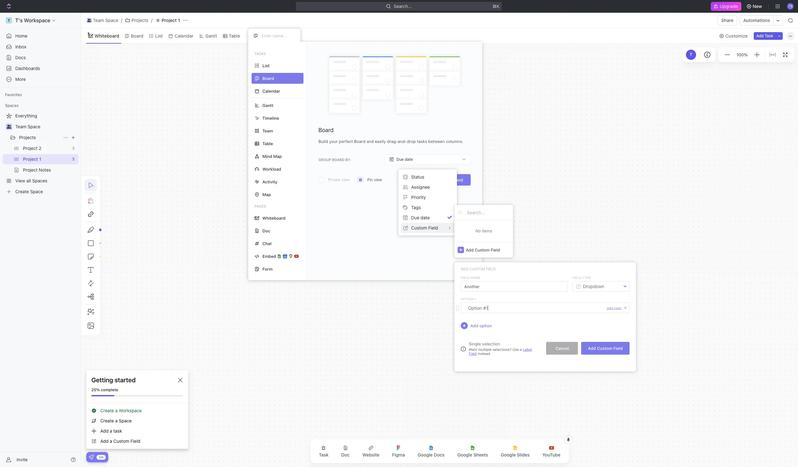 Task type: describe. For each thing, give the bounding box(es) containing it.
favorites button
[[3, 91, 24, 99]]

0 vertical spatial map
[[273, 154, 282, 159]]

inbox link
[[3, 42, 78, 52]]

project 1
[[162, 18, 180, 23]]

dashboards
[[15, 66, 40, 71]]

embed
[[263, 254, 276, 259]]

option
[[480, 323, 492, 328]]

add task button
[[754, 32, 776, 40]]

0 horizontal spatial team space link
[[15, 122, 77, 132]]

no
[[476, 228, 481, 234]]

space inside sidebar navigation
[[28, 124, 40, 129]]

field inside add custom field dropdown button
[[491, 247, 500, 253]]

create a space
[[100, 418, 132, 424]]

due for due date dropdown button
[[397, 157, 404, 162]]

board
[[332, 158, 345, 162]]

google slides
[[501, 453, 530, 458]]

add custom field button
[[455, 242, 513, 258]]

home link
[[3, 31, 78, 41]]

board link
[[130, 31, 144, 40]]

multiple
[[479, 348, 492, 352]]

1/4
[[99, 456, 104, 459]]

add a custom field
[[100, 439, 140, 444]]

custom inside button
[[597, 346, 613, 351]]

customize button
[[718, 31, 750, 40]]

add task
[[757, 33, 774, 38]]

priority button
[[401, 192, 455, 203]]

0 horizontal spatial doc
[[263, 228, 270, 233]]

name
[[471, 276, 481, 280]]

complete
[[101, 388, 118, 393]]

by:
[[346, 158, 351, 162]]

team inside tree
[[15, 124, 26, 129]]

figma button
[[387, 442, 410, 462]]

chat
[[263, 241, 272, 246]]

0 vertical spatial space
[[105, 18, 118, 23]]

invite
[[17, 457, 28, 463]]

group
[[319, 158, 331, 162]]

youtube
[[543, 453, 561, 458]]

a right use
[[520, 348, 522, 352]]

1 vertical spatial board
[[319, 127, 334, 134]]

a for custom
[[110, 439, 112, 444]]

calendar link
[[173, 31, 194, 40]]

want
[[469, 348, 478, 352]]

workload
[[263, 167, 281, 172]]

getting started
[[91, 377, 136, 384]]

docs inside button
[[434, 453, 445, 458]]

2 vertical spatial board
[[451, 178, 463, 183]]

google sheets button
[[453, 442, 493, 462]]

tags
[[411, 205, 421, 210]]

view button
[[248, 28, 269, 43]]

share button
[[718, 15, 738, 25]]

single
[[469, 342, 481, 347]]

selection
[[482, 342, 500, 347]]

team space inside tree
[[15, 124, 40, 129]]

projects inside sidebar navigation
[[19, 135, 36, 140]]

slides
[[517, 453, 530, 458]]

timeline
[[263, 116, 279, 121]]

due date button
[[385, 155, 471, 165]]

group board by:
[[319, 158, 351, 162]]

cancel button
[[547, 342, 579, 355]]

project 1 link
[[154, 17, 182, 24]]

dropdown
[[583, 284, 605, 289]]

0 horizontal spatial calendar
[[175, 33, 194, 38]]

project
[[162, 18, 177, 23]]

Search... text field
[[467, 208, 510, 217]]

sidebar navigation
[[0, 13, 81, 467]]

field type
[[573, 276, 591, 280]]

100%
[[737, 52, 748, 57]]

dropdown button
[[573, 281, 630, 292]]

0 horizontal spatial table
[[229, 33, 240, 38]]

form
[[263, 267, 273, 272]]

field inside add custom field button
[[614, 346, 623, 351]]

1 horizontal spatial team space link
[[85, 17, 120, 24]]

google docs
[[418, 453, 445, 458]]

close image
[[178, 378, 183, 383]]

no items
[[476, 228, 493, 234]]

website
[[363, 453, 380, 458]]

25% complete
[[91, 388, 118, 393]]

share
[[722, 18, 734, 23]]

user group image inside team space link
[[87, 19, 91, 22]]

1 vertical spatial add custom field
[[461, 267, 496, 271]]

1 horizontal spatial list
[[263, 63, 270, 68]]

workspace
[[119, 408, 142, 414]]

youtube button
[[538, 442, 566, 462]]

due date for due date dropdown button
[[397, 157, 413, 162]]

status button
[[401, 172, 455, 182]]

list link
[[154, 31, 163, 40]]

docs link
[[3, 53, 78, 63]]

onboarding checklist button element
[[89, 455, 94, 460]]

a for space
[[115, 418, 118, 424]]

option
[[461, 297, 474, 301]]

type
[[583, 276, 591, 280]]

a for task
[[110, 429, 112, 434]]

automations
[[744, 18, 771, 23]]

add custom field button
[[582, 342, 630, 355]]

i
[[463, 347, 464, 351]]

automations button
[[741, 16, 774, 25]]

0 vertical spatial gantt
[[205, 33, 217, 38]]

due for due date button
[[411, 215, 420, 221]]

inbox
[[15, 44, 26, 49]]

new
[[753, 4, 763, 9]]



Task type: locate. For each thing, give the bounding box(es) containing it.
0 vertical spatial doc
[[263, 228, 270, 233]]

due inside button
[[411, 215, 420, 221]]

0 vertical spatial team space link
[[85, 17, 120, 24]]

google docs button
[[413, 442, 450, 462]]

2 horizontal spatial google
[[501, 453, 516, 458]]

started
[[115, 377, 136, 384]]

google slides button
[[496, 442, 535, 462]]

0 vertical spatial due date
[[397, 157, 413, 162]]

0 vertical spatial user group image
[[87, 19, 91, 22]]

0 horizontal spatial /
[[121, 18, 122, 23]]

custom field
[[411, 225, 438, 231]]

0 vertical spatial projects link
[[124, 17, 150, 24]]

option 1
[[461, 297, 476, 301]]

1 horizontal spatial projects
[[132, 18, 148, 23]]

field name
[[461, 276, 481, 280]]

1 horizontal spatial team space
[[93, 18, 118, 23]]

date up 'custom field'
[[421, 215, 430, 221]]

1 vertical spatial create
[[100, 418, 114, 424]]

a for workspace
[[115, 408, 118, 414]]

new button
[[744, 1, 766, 11]]

doc inside doc button
[[341, 453, 350, 458]]

0 horizontal spatial docs
[[15, 55, 26, 60]]

1 create from the top
[[100, 408, 114, 414]]

google for google docs
[[418, 453, 433, 458]]

docs inside sidebar navigation
[[15, 55, 26, 60]]

2 create from the top
[[100, 418, 114, 424]]

whiteboard
[[95, 33, 119, 38], [263, 216, 286, 221]]

1 horizontal spatial projects link
[[124, 17, 150, 24]]

0 vertical spatial date
[[405, 157, 413, 162]]

google for google slides
[[501, 453, 516, 458]]

due date up 'custom field'
[[411, 215, 430, 221]]

0 vertical spatial list
[[155, 33, 163, 38]]

sheets
[[474, 453, 488, 458]]

0 vertical spatial add custom field
[[466, 247, 500, 253]]

gantt left table link
[[205, 33, 217, 38]]

team down spaces
[[15, 124, 26, 129]]

gantt link
[[204, 31, 217, 40]]

1 vertical spatial task
[[319, 453, 329, 458]]

0 horizontal spatial projects link
[[19, 133, 61, 143]]

search...
[[394, 4, 412, 9]]

user group image
[[87, 19, 91, 22], [7, 125, 11, 129]]

gantt up timeline
[[263, 103, 274, 108]]

1 vertical spatial team space link
[[15, 122, 77, 132]]

custom field button
[[401, 223, 455, 233]]

1 vertical spatial whiteboard
[[263, 216, 286, 221]]

field inside custom field dropdown button
[[429, 225, 438, 231]]

0 vertical spatial board
[[131, 33, 144, 38]]

0 vertical spatial projects
[[132, 18, 148, 23]]

label field
[[469, 348, 532, 356]]

due date inside due date dropdown button
[[397, 157, 413, 162]]

create for create a workspace
[[100, 408, 114, 414]]

a down the add a task
[[110, 439, 112, 444]]

date inside button
[[421, 215, 430, 221]]

add inside dropdown button
[[466, 247, 474, 253]]

home
[[15, 33, 27, 39]]

create up the add a task
[[100, 418, 114, 424]]

1 vertical spatial gantt
[[263, 103, 274, 108]]

list down project 1 link on the top left of page
[[155, 33, 163, 38]]

field
[[429, 225, 438, 231], [491, 247, 500, 253], [486, 267, 496, 271], [461, 276, 470, 280], [573, 276, 582, 280], [614, 346, 623, 351], [469, 352, 477, 356], [131, 439, 140, 444]]

0 horizontal spatial task
[[319, 453, 329, 458]]

0 vertical spatial 1
[[178, 18, 180, 23]]

1 horizontal spatial map
[[273, 154, 282, 159]]

2 vertical spatial add custom field
[[588, 346, 623, 351]]

2 / from the left
[[151, 18, 153, 23]]

doc right task button on the left of the page
[[341, 453, 350, 458]]

1 vertical spatial date
[[421, 215, 430, 221]]

1 horizontal spatial gantt
[[263, 103, 274, 108]]

1 for project 1
[[178, 18, 180, 23]]

1 vertical spatial doc
[[341, 453, 350, 458]]

team space up whiteboard link
[[93, 18, 118, 23]]

projects link
[[124, 17, 150, 24], [19, 133, 61, 143]]

map right mind
[[273, 154, 282, 159]]

3 google from the left
[[501, 453, 516, 458]]

0 vertical spatial create
[[100, 408, 114, 414]]

0 horizontal spatial google
[[418, 453, 433, 458]]

priority
[[411, 195, 426, 200]]

task down automations button
[[765, 33, 774, 38]]

activity
[[263, 179, 278, 184]]

0 horizontal spatial due
[[397, 157, 404, 162]]

2 google from the left
[[458, 453, 473, 458]]

tree containing team space
[[3, 111, 78, 197]]

0 horizontal spatial gantt
[[205, 33, 217, 38]]

Enter name... field
[[261, 33, 295, 39]]

selections?
[[493, 348, 512, 352]]

0 vertical spatial calendar
[[175, 33, 194, 38]]

0 horizontal spatial team
[[15, 124, 26, 129]]

1 vertical spatial table
[[263, 141, 273, 146]]

1 for option 1
[[475, 297, 476, 301]]

add option
[[471, 323, 492, 328]]

0 vertical spatial team space
[[93, 18, 118, 23]]

0 horizontal spatial space
[[28, 124, 40, 129]]

1 horizontal spatial 1
[[475, 297, 476, 301]]

google right figma
[[418, 453, 433, 458]]

25%
[[91, 388, 100, 393]]

team down timeline
[[263, 128, 273, 133]]

doc button
[[336, 442, 355, 462]]

add
[[757, 33, 764, 38], [466, 247, 474, 253], [461, 267, 469, 271], [607, 306, 613, 310], [471, 323, 479, 328], [588, 346, 596, 351], [100, 429, 109, 434], [100, 439, 109, 444]]

google left sheets
[[458, 453, 473, 458]]

want multiple selections? use a
[[469, 348, 523, 352]]

due date button
[[401, 213, 455, 223]]

add color button
[[607, 306, 622, 310]]

team space down spaces
[[15, 124, 40, 129]]

1 vertical spatial team space
[[15, 124, 40, 129]]

due date up status
[[397, 157, 413, 162]]

whiteboard link
[[93, 31, 119, 40]]

doc up chat
[[263, 228, 270, 233]]

add custom field
[[466, 247, 500, 253], [461, 267, 496, 271], [588, 346, 623, 351]]

2 horizontal spatial board
[[451, 178, 463, 183]]

whiteboard up chat
[[263, 216, 286, 221]]

0 vertical spatial due
[[397, 157, 404, 162]]

0 vertical spatial docs
[[15, 55, 26, 60]]

a left task
[[110, 429, 112, 434]]

create for create a space
[[100, 418, 114, 424]]

team up whiteboard link
[[93, 18, 104, 23]]

tree inside sidebar navigation
[[3, 111, 78, 197]]

2 vertical spatial space
[[119, 418, 132, 424]]

1 vertical spatial user group image
[[7, 125, 11, 129]]

date inside dropdown button
[[405, 157, 413, 162]]

onboarding checklist button image
[[89, 455, 94, 460]]

1 horizontal spatial board
[[319, 127, 334, 134]]

table link
[[228, 31, 240, 40]]

2 horizontal spatial team
[[263, 128, 273, 133]]

0 horizontal spatial projects
[[19, 135, 36, 140]]

figma
[[392, 453, 405, 458]]

0 horizontal spatial board
[[131, 33, 144, 38]]

add custom field inside button
[[588, 346, 623, 351]]

1 horizontal spatial space
[[105, 18, 118, 23]]

upgrade link
[[711, 2, 742, 11]]

0 vertical spatial task
[[765, 33, 774, 38]]

2 horizontal spatial space
[[119, 418, 132, 424]]

0 horizontal spatial list
[[155, 33, 163, 38]]

1 vertical spatial calendar
[[263, 88, 280, 94]]

date for due date button
[[421, 215, 430, 221]]

date up status
[[405, 157, 413, 162]]

upgrade
[[720, 4, 739, 9]]

team space
[[93, 18, 118, 23], [15, 124, 40, 129]]

field inside label field
[[469, 352, 477, 356]]

1 vertical spatial due
[[411, 215, 420, 221]]

board
[[131, 33, 144, 38], [319, 127, 334, 134], [451, 178, 463, 183]]

mind map
[[263, 154, 282, 159]]

0 horizontal spatial user group image
[[7, 125, 11, 129]]

task button
[[314, 442, 334, 462]]

1 vertical spatial projects
[[19, 135, 36, 140]]

due inside dropdown button
[[397, 157, 404, 162]]

a up task
[[115, 418, 118, 424]]

google left slides
[[501, 453, 516, 458]]

a up create a space
[[115, 408, 118, 414]]

instead.
[[477, 352, 491, 356]]

due date inside due date button
[[411, 215, 430, 221]]

team space link
[[85, 17, 120, 24], [15, 122, 77, 132]]

Enter name... text field
[[461, 281, 568, 292]]

items
[[482, 228, 493, 234]]

1 horizontal spatial due
[[411, 215, 420, 221]]

add custom field inside dropdown button
[[466, 247, 500, 253]]

1 horizontal spatial docs
[[434, 453, 445, 458]]

calendar
[[175, 33, 194, 38], [263, 88, 280, 94]]

⌘k
[[493, 4, 500, 9]]

1 horizontal spatial google
[[458, 453, 473, 458]]

0 horizontal spatial date
[[405, 157, 413, 162]]

cancel
[[556, 346, 569, 351]]

calendar up timeline
[[263, 88, 280, 94]]

tree
[[3, 111, 78, 197]]

1
[[178, 18, 180, 23], [475, 297, 476, 301]]

task
[[765, 33, 774, 38], [319, 453, 329, 458]]

1 / from the left
[[121, 18, 122, 23]]

1 horizontal spatial date
[[421, 215, 430, 221]]

1 google from the left
[[418, 453, 433, 458]]

date
[[405, 157, 413, 162], [421, 215, 430, 221]]

create a workspace
[[100, 408, 142, 414]]

list
[[155, 33, 163, 38], [263, 63, 270, 68]]

dashboards link
[[3, 63, 78, 74]]

1 horizontal spatial doc
[[341, 453, 350, 458]]

view
[[257, 33, 267, 38]]

due
[[397, 157, 404, 162], [411, 215, 420, 221]]

1 vertical spatial due date
[[411, 215, 430, 221]]

1 vertical spatial list
[[263, 63, 270, 68]]

favorites
[[5, 92, 22, 97]]

t
[[690, 52, 693, 57]]

list down view
[[263, 63, 270, 68]]

1 horizontal spatial table
[[263, 141, 273, 146]]

whiteboard left board link at the top left of the page
[[95, 33, 119, 38]]

0 horizontal spatial 1
[[178, 18, 180, 23]]

1 horizontal spatial calendar
[[263, 88, 280, 94]]

0 horizontal spatial team space
[[15, 124, 40, 129]]

google for google sheets
[[458, 453, 473, 458]]

1 right project
[[178, 18, 180, 23]]

Option name... text field
[[468, 303, 604, 313]]

table
[[229, 33, 240, 38], [263, 141, 273, 146]]

add color
[[607, 306, 622, 310]]

date for due date dropdown button
[[405, 157, 413, 162]]

docs
[[15, 55, 26, 60], [434, 453, 445, 458]]

0 horizontal spatial whiteboard
[[95, 33, 119, 38]]

1 horizontal spatial user group image
[[87, 19, 91, 22]]

1 horizontal spatial whiteboard
[[263, 216, 286, 221]]

1 vertical spatial docs
[[434, 453, 445, 458]]

mind
[[263, 154, 272, 159]]

due date for due date button
[[411, 215, 430, 221]]

space
[[105, 18, 118, 23], [28, 124, 40, 129], [119, 418, 132, 424]]

1 horizontal spatial team
[[93, 18, 104, 23]]

1 vertical spatial 1
[[475, 297, 476, 301]]

spaces
[[5, 103, 19, 108]]

view button
[[248, 31, 269, 40]]

table up mind
[[263, 141, 273, 146]]

1 vertical spatial map
[[263, 192, 271, 197]]

assignee button
[[401, 182, 455, 192]]

/
[[121, 18, 122, 23], [151, 18, 153, 23]]

1 vertical spatial space
[[28, 124, 40, 129]]

task left doc button on the left
[[319, 453, 329, 458]]

1 horizontal spatial /
[[151, 18, 153, 23]]

create up create a space
[[100, 408, 114, 414]]

task
[[113, 429, 122, 434]]

google sheets
[[458, 453, 488, 458]]

100% button
[[736, 51, 750, 59]]

1 right option
[[475, 297, 476, 301]]

map down activity
[[263, 192, 271, 197]]

user group image inside tree
[[7, 125, 11, 129]]

1 horizontal spatial task
[[765, 33, 774, 38]]

table right gantt link
[[229, 33, 240, 38]]

0 horizontal spatial map
[[263, 192, 271, 197]]

0 vertical spatial table
[[229, 33, 240, 38]]

website button
[[357, 442, 385, 462]]

assignee
[[411, 184, 430, 190]]

label
[[523, 348, 532, 352]]

calendar down the project 1
[[175, 33, 194, 38]]

1 vertical spatial projects link
[[19, 133, 61, 143]]

0 vertical spatial whiteboard
[[95, 33, 119, 38]]



Task type: vqa. For each thing, say whether or not it's contained in the screenshot.
Group
yes



